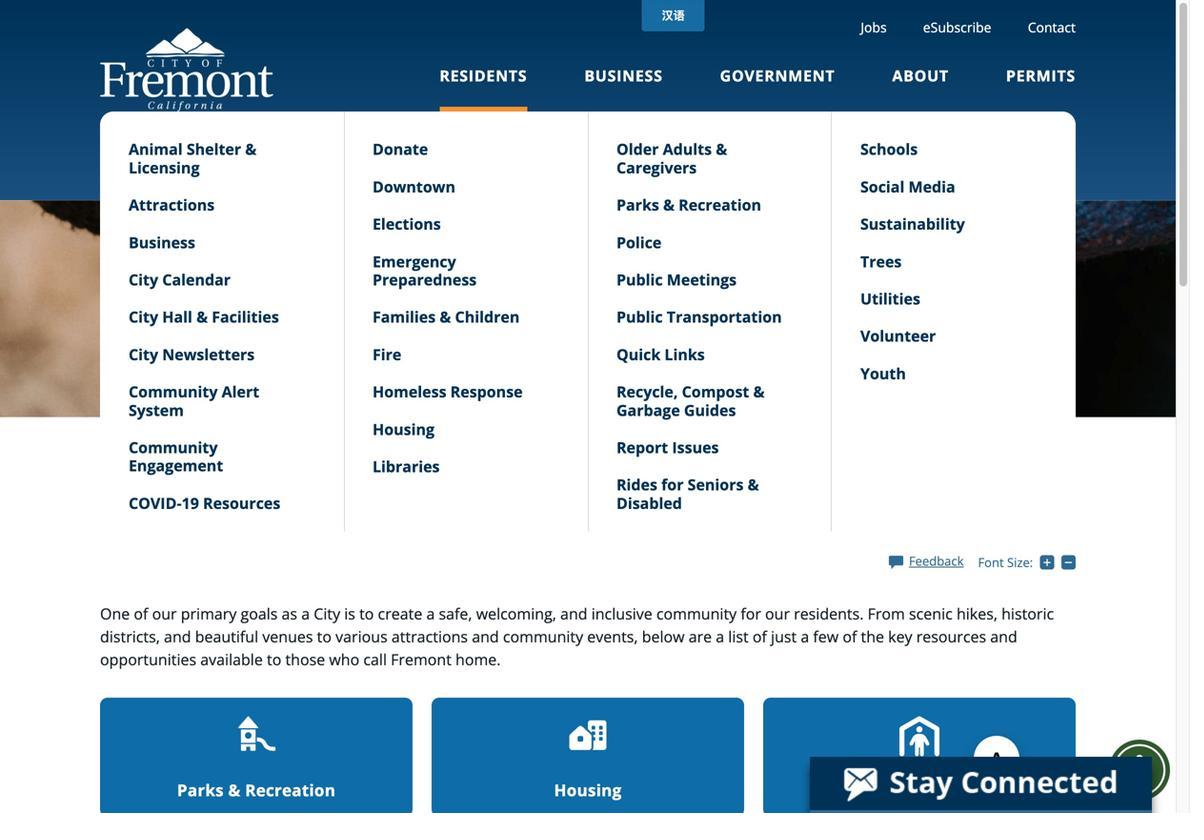 Task type: vqa. For each thing, say whether or not it's contained in the screenshot.


Task type: describe. For each thing, give the bounding box(es) containing it.
available
[[200, 649, 263, 670]]

public meetings
[[617, 269, 737, 290]]

font size: link
[[979, 554, 1034, 571]]

events,
[[587, 626, 638, 647]]

hikes,
[[957, 603, 998, 624]]

& down caregivers
[[663, 195, 675, 215]]

libraries
[[373, 456, 440, 477]]

business for rightmost business link
[[585, 65, 663, 86]]

just
[[771, 626, 797, 647]]

public transportation link
[[617, 307, 804, 327]]

facilities
[[212, 307, 279, 327]]

1 horizontal spatial homeless response
[[838, 780, 1002, 801]]

city for city hall & facilities
[[129, 307, 158, 327]]

+
[[1055, 553, 1062, 570]]

families & children
[[373, 307, 520, 327]]

links
[[665, 344, 705, 364]]

safe,
[[439, 603, 472, 624]]

-
[[1076, 553, 1080, 570]]

who
[[329, 649, 360, 670]]

2 horizontal spatial to
[[359, 603, 374, 624]]

1 vertical spatial homeless response link
[[764, 698, 1076, 813]]

city inside one of our primary goals as a city is to create a safe, welcoming, and inclusive community for our residents. from scenic hikes, historic districts, and beautiful venues to various attractions and community events, below are a list of just a few of the key resources and opportunities available to those who call fremont home.
[[314, 603, 340, 624]]

community for community alert system
[[129, 381, 218, 402]]

create
[[378, 603, 423, 624]]

youth link
[[861, 363, 1048, 384]]

quick
[[617, 344, 661, 364]]

residents link
[[440, 65, 527, 112]]

& inside the animal shelter & licensing
[[245, 139, 257, 159]]

community alert system link
[[129, 381, 316, 420]]

- link
[[1062, 553, 1080, 570]]

1 horizontal spatial to
[[317, 626, 332, 647]]

guides
[[684, 400, 736, 420]]

city newsletters
[[129, 344, 255, 364]]

police
[[617, 232, 662, 252]]

0 horizontal spatial housing
[[373, 419, 435, 439]]

licensing
[[129, 157, 200, 178]]

downtown link
[[373, 176, 560, 197]]

& right families
[[440, 307, 451, 327]]

transportation
[[667, 307, 782, 327]]

system
[[129, 400, 184, 420]]

1 horizontal spatial community
[[657, 603, 737, 624]]

& inside older adults & caregivers
[[716, 139, 728, 159]]

donate
[[373, 139, 428, 159]]

utilities link
[[861, 288, 1048, 309]]

families & children link
[[373, 307, 560, 327]]

city calendar
[[129, 269, 231, 290]]

attractions
[[392, 626, 468, 647]]

social
[[861, 176, 905, 197]]

recycle, compost & garbage guides
[[617, 381, 765, 420]]

utilities
[[861, 288, 921, 309]]

fire link
[[373, 344, 560, 364]]

0 vertical spatial homeless
[[373, 381, 447, 402]]

engagement
[[129, 455, 223, 476]]

resources
[[917, 626, 987, 647]]

1 horizontal spatial residents
[[440, 65, 527, 86]]

esubscribe link
[[924, 18, 992, 36]]

newsletters
[[162, 344, 255, 364]]

issues
[[672, 437, 719, 458]]

contact link
[[1028, 18, 1076, 36]]

recycle,
[[617, 381, 678, 402]]

elections
[[373, 214, 441, 234]]

quick links link
[[617, 344, 804, 364]]

1 horizontal spatial response
[[923, 780, 1002, 801]]

& down "playground structure" icon
[[228, 780, 241, 801]]

report issues
[[617, 437, 719, 458]]

a left list
[[716, 626, 725, 647]]

1 horizontal spatial of
[[753, 626, 767, 647]]

community alert system
[[129, 381, 259, 420]]

various
[[336, 626, 388, 647]]

adults
[[663, 139, 712, 159]]

below
[[642, 626, 685, 647]]

residents.
[[794, 603, 864, 624]]

0 vertical spatial response
[[451, 381, 523, 402]]

few
[[814, 626, 839, 647]]

0 vertical spatial parks
[[617, 195, 659, 215]]

beautiful
[[195, 626, 258, 647]]

children
[[455, 307, 520, 327]]

1 vertical spatial community
[[503, 626, 584, 647]]

sustainability link
[[861, 214, 1048, 234]]

permits link
[[1007, 65, 1076, 112]]

and up the home.
[[472, 626, 499, 647]]

report
[[617, 437, 668, 458]]

playground structure image
[[236, 716, 276, 756]]

esubscribe
[[924, 18, 992, 36]]

preparedness
[[373, 269, 477, 290]]

2 horizontal spatial of
[[843, 626, 857, 647]]

a left few
[[801, 626, 810, 647]]

and down historic
[[991, 626, 1018, 647]]

0 vertical spatial parks & recreation
[[617, 195, 762, 215]]

seniors
[[688, 474, 744, 495]]

0 horizontal spatial to
[[267, 649, 282, 670]]

a right as
[[301, 603, 310, 624]]

1 vertical spatial housing link
[[432, 698, 744, 813]]

attractions
[[129, 195, 215, 215]]

volunteer
[[861, 326, 936, 346]]

disabled
[[617, 493, 682, 513]]

0 vertical spatial housing link
[[373, 419, 560, 439]]

city hall & facilities link
[[129, 307, 316, 327]]

covid-19 resources link
[[129, 493, 316, 513]]

0 horizontal spatial of
[[134, 603, 148, 624]]



Task type: locate. For each thing, give the bounding box(es) containing it.
& right seniors
[[748, 474, 759, 495]]

fire
[[373, 344, 402, 364]]

for inside one of our primary goals as a city is to create a safe, welcoming, and inclusive community for our residents. from scenic hikes, historic districts, and beautiful venues to various attractions and community events, below are a list of just a few of the key resources and opportunities available to those who call fremont home.
[[741, 603, 762, 624]]

emergency preparedness link
[[373, 251, 560, 290]]

homeless response down 'person shelter' icon
[[838, 780, 1002, 801]]

0 horizontal spatial parks & recreation
[[177, 780, 336, 801]]

homeless response down 'fire' link
[[373, 381, 523, 402]]

about link
[[893, 65, 949, 112]]

business link down attractions link on the left top
[[129, 232, 316, 252]]

attractions link
[[129, 195, 316, 215]]

& right hall
[[196, 307, 208, 327]]

for up list
[[741, 603, 762, 624]]

districts,
[[100, 626, 160, 647]]

business
[[585, 65, 663, 86], [129, 232, 195, 252]]

parks
[[617, 195, 659, 215], [177, 780, 224, 801]]

1 vertical spatial parks & recreation link
[[100, 698, 413, 813]]

schools
[[861, 139, 918, 159]]

business link up older
[[585, 65, 663, 112]]

volunteer link
[[861, 326, 1048, 346]]

1 horizontal spatial recreation
[[679, 195, 762, 215]]

to up those
[[317, 626, 332, 647]]

1 horizontal spatial business link
[[585, 65, 663, 112]]

community down welcoming,
[[503, 626, 584, 647]]

recreation inside parks & recreation link
[[245, 780, 336, 801]]

business up older
[[585, 65, 663, 86]]

1 vertical spatial to
[[317, 626, 332, 647]]

older adults & caregivers link
[[617, 139, 804, 178]]

police link
[[617, 232, 804, 252]]

venues
[[262, 626, 313, 647]]

city up system
[[129, 344, 158, 364]]

response down 'fire' link
[[451, 381, 523, 402]]

covid-
[[129, 493, 182, 513]]

of up districts,
[[134, 603, 148, 624]]

recycle, compost & garbage guides link
[[617, 381, 804, 420]]

public transportation
[[617, 307, 782, 327]]

covid-19 resources
[[129, 493, 281, 513]]

1 horizontal spatial business
[[585, 65, 663, 86]]

2 community from the top
[[129, 437, 218, 458]]

community inside community engagement
[[129, 437, 218, 458]]

the
[[861, 626, 885, 647]]

and up the opportunities
[[164, 626, 191, 647]]

0 vertical spatial homeless response
[[373, 381, 523, 402]]

0 horizontal spatial recreation
[[245, 780, 336, 801]]

report issues link
[[617, 437, 804, 458]]

recreation
[[679, 195, 762, 215], [245, 780, 336, 801]]

0 horizontal spatial community
[[503, 626, 584, 647]]

to
[[359, 603, 374, 624], [317, 626, 332, 647], [267, 649, 282, 670]]

a
[[301, 603, 310, 624], [427, 603, 435, 624], [716, 626, 725, 647], [801, 626, 810, 647]]

rides for seniors & disabled link
[[617, 474, 804, 513]]

business down attractions
[[129, 232, 195, 252]]

1 public from the top
[[617, 269, 663, 290]]

&
[[245, 139, 257, 159], [716, 139, 728, 159], [663, 195, 675, 215], [196, 307, 208, 327], [440, 307, 451, 327], [748, 474, 759, 495], [228, 780, 241, 801]]

1 vertical spatial recreation
[[245, 780, 336, 801]]

stay connected image
[[810, 757, 1151, 810]]

0 vertical spatial community
[[129, 381, 218, 402]]

about
[[893, 65, 949, 86]]

1 vertical spatial for
[[741, 603, 762, 624]]

trees link
[[861, 251, 1048, 271]]

our up districts,
[[152, 603, 177, 624]]

1 vertical spatial parks & recreation
[[177, 780, 336, 801]]

0 vertical spatial homeless response link
[[373, 381, 560, 402]]

community up are
[[657, 603, 737, 624]]

0 vertical spatial business
[[585, 65, 663, 86]]

city for city calendar
[[129, 269, 158, 290]]

1 vertical spatial business
[[129, 232, 195, 252]]

public for public meetings
[[617, 269, 663, 290]]

recreation up police link
[[679, 195, 762, 215]]

house and apartment buiding image
[[568, 716, 608, 756]]

one of our primary goals as a city is to create a safe, welcoming, and inclusive community for our residents. from scenic hikes, historic districts, and beautiful venues to various attractions and community events, below are a list of just a few of the key resources and opportunities available to those who call fremont home.
[[100, 603, 1054, 670]]

0 horizontal spatial parks
[[177, 780, 224, 801]]

are
[[689, 626, 712, 647]]

0 vertical spatial to
[[359, 603, 374, 624]]

0 horizontal spatial for
[[662, 474, 684, 495]]

from
[[868, 603, 905, 624]]

garbage
[[617, 400, 680, 420]]

person shelter image
[[900, 716, 940, 756]]

social media link
[[861, 176, 1048, 197]]

& right adults
[[716, 139, 728, 159]]

city left calendar
[[129, 269, 158, 290]]

public down police
[[617, 269, 663, 290]]

animal shelter & licensing link
[[129, 139, 316, 178]]

a up attractions
[[427, 603, 435, 624]]

Search text field
[[256, 145, 920, 187]]

public up the quick
[[617, 307, 663, 327]]

our
[[152, 603, 177, 624], [765, 603, 790, 624]]

community inside community alert system
[[129, 381, 218, 402]]

opportunities
[[100, 649, 196, 670]]

is
[[344, 603, 355, 624]]

0 vertical spatial for
[[662, 474, 684, 495]]

and up events,
[[561, 603, 588, 624]]

homeless down fire
[[373, 381, 447, 402]]

community for community engagement
[[129, 437, 218, 458]]

homeless down 'person shelter' icon
[[838, 780, 918, 801]]

scenic
[[909, 603, 953, 624]]

city
[[129, 269, 158, 290], [129, 307, 158, 327], [129, 344, 158, 364], [314, 603, 340, 624]]

font
[[979, 554, 1004, 571]]

0 horizontal spatial our
[[152, 603, 177, 624]]

housing
[[373, 419, 435, 439], [554, 780, 622, 801]]

our up just
[[765, 603, 790, 624]]

parks & recreation up police link
[[617, 195, 762, 215]]

list
[[729, 626, 749, 647]]

of right list
[[753, 626, 767, 647]]

1 horizontal spatial parks & recreation link
[[617, 195, 804, 215]]

rides
[[617, 474, 658, 495]]

1 horizontal spatial housing
[[554, 780, 622, 801]]

1 vertical spatial response
[[923, 780, 1002, 801]]

to right the is
[[359, 603, 374, 624]]

community down system
[[129, 437, 218, 458]]

for inside rides for seniors & disabled
[[662, 474, 684, 495]]

0 horizontal spatial residents
[[100, 464, 286, 516]]

1 our from the left
[[152, 603, 177, 624]]

+ link
[[1041, 553, 1062, 570]]

housing link
[[373, 419, 560, 439], [432, 698, 744, 813]]

community down city newsletters
[[129, 381, 218, 402]]

1 vertical spatial housing
[[554, 780, 622, 801]]

compost &
[[682, 381, 765, 402]]

inclusive
[[592, 603, 653, 624]]

feedback link
[[889, 552, 964, 569]]

animal shelter & licensing
[[129, 139, 257, 178]]

city left the is
[[314, 603, 340, 624]]

1 vertical spatial homeless
[[838, 780, 918, 801]]

0 vertical spatial parks & recreation link
[[617, 195, 804, 215]]

calendar
[[162, 269, 231, 290]]

0 horizontal spatial parks & recreation link
[[100, 698, 413, 813]]

caregivers
[[617, 157, 697, 178]]

& inside rides for seniors & disabled
[[748, 474, 759, 495]]

of left the the
[[843, 626, 857, 647]]

parks & recreation link
[[617, 195, 804, 215], [100, 698, 413, 813]]

government link
[[720, 65, 835, 112]]

quick links
[[617, 344, 705, 364]]

emergency
[[373, 251, 456, 271]]

housing up libraries
[[373, 419, 435, 439]]

0 vertical spatial recreation
[[679, 195, 762, 215]]

meetings
[[667, 269, 737, 290]]

families
[[373, 307, 436, 327]]

city for city newsletters
[[129, 344, 158, 364]]

2 vertical spatial to
[[267, 649, 282, 670]]

0 horizontal spatial homeless
[[373, 381, 447, 402]]

residents
[[440, 65, 527, 86], [100, 464, 286, 516]]

community engagement link
[[129, 437, 316, 476]]

sustainability
[[861, 214, 965, 234]]

for right rides
[[662, 474, 684, 495]]

public meetings link
[[617, 269, 804, 290]]

0 horizontal spatial business link
[[129, 232, 316, 252]]

alert
[[222, 381, 259, 402]]

older
[[617, 139, 659, 159]]

business for the leftmost business link
[[129, 232, 195, 252]]

schools link
[[861, 139, 1048, 159]]

parks & recreation down "playground structure" icon
[[177, 780, 336, 801]]

those
[[285, 649, 325, 670]]

1 community from the top
[[129, 381, 218, 402]]

1 vertical spatial homeless response
[[838, 780, 1002, 801]]

0 vertical spatial business link
[[585, 65, 663, 112]]

& right the shelter
[[245, 139, 257, 159]]

downtown
[[373, 176, 456, 197]]

home.
[[456, 649, 501, 670]]

1 vertical spatial business link
[[129, 232, 316, 252]]

housing down house and apartment buiding "icon" on the bottom of the page
[[554, 780, 622, 801]]

welcoming,
[[476, 603, 557, 624]]

city left hall
[[129, 307, 158, 327]]

1 horizontal spatial homeless response link
[[764, 698, 1076, 813]]

homeless
[[373, 381, 447, 402], [838, 780, 918, 801]]

0 vertical spatial residents
[[440, 65, 527, 86]]

1 horizontal spatial parks & recreation
[[617, 195, 762, 215]]

2 public from the top
[[617, 307, 663, 327]]

1 horizontal spatial our
[[765, 603, 790, 624]]

1 vertical spatial community
[[129, 437, 218, 458]]

1 vertical spatial parks
[[177, 780, 224, 801]]

0 horizontal spatial homeless response link
[[373, 381, 560, 402]]

recreation down "playground structure" icon
[[245, 780, 336, 801]]

1 vertical spatial residents
[[100, 464, 286, 516]]

primary
[[181, 603, 237, 624]]

public for public transportation
[[617, 307, 663, 327]]

0 vertical spatial housing
[[373, 419, 435, 439]]

0 vertical spatial public
[[617, 269, 663, 290]]

parks & recreation
[[617, 195, 762, 215], [177, 780, 336, 801]]

1 horizontal spatial homeless
[[838, 780, 918, 801]]

0 vertical spatial community
[[657, 603, 737, 624]]

youth
[[861, 363, 906, 384]]

0 horizontal spatial homeless response
[[373, 381, 523, 402]]

social media
[[861, 176, 956, 197]]

goals
[[241, 603, 278, 624]]

2 our from the left
[[765, 603, 790, 624]]

1 horizontal spatial for
[[741, 603, 762, 624]]

1 vertical spatial public
[[617, 307, 663, 327]]

permits
[[1007, 65, 1076, 86]]

0 horizontal spatial business
[[129, 232, 195, 252]]

historic
[[1002, 603, 1054, 624]]

key
[[889, 626, 913, 647]]

19
[[182, 493, 199, 513]]

0 horizontal spatial response
[[451, 381, 523, 402]]

1 horizontal spatial parks
[[617, 195, 659, 215]]

response down 'person shelter' icon
[[923, 780, 1002, 801]]

size:
[[1008, 554, 1034, 571]]

to down venues
[[267, 649, 282, 670]]

jobs link
[[861, 18, 887, 36]]



